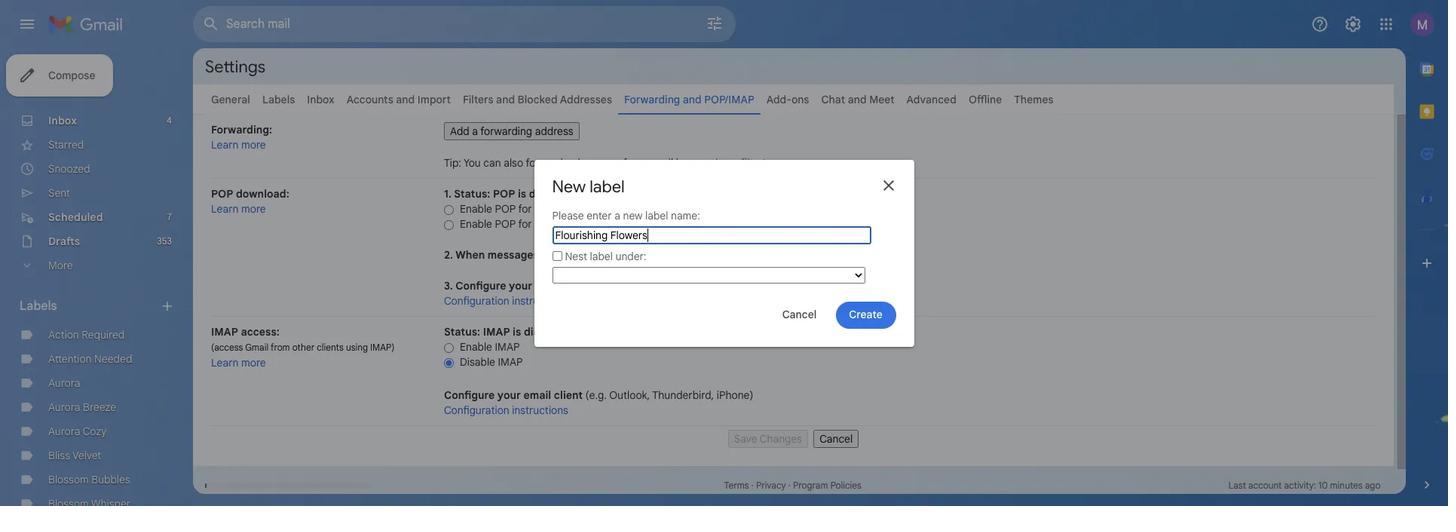 Task type: vqa. For each thing, say whether or not it's contained in the screenshot.
the privacy link
yes



Task type: describe. For each thing, give the bounding box(es) containing it.
name:
[[671, 209, 700, 222]]

new label
[[552, 176, 625, 196]]

inbox for leftmost inbox link
[[48, 114, 77, 127]]

enable pop for mail that arrives from now on
[[460, 217, 686, 231]]

some
[[589, 156, 615, 170]]

forwarding
[[624, 93, 680, 106]]

messages
[[488, 248, 539, 262]]

forwarding:
[[211, 123, 272, 136]]

cancel for save changes
[[820, 432, 853, 446]]

1 vertical spatial status:
[[444, 325, 480, 339]]

bubbles
[[91, 473, 130, 486]]

save changes button
[[728, 430, 808, 448]]

imap)
[[370, 342, 395, 353]]

gmail
[[245, 342, 269, 353]]

accounts
[[347, 93, 393, 106]]

starred link
[[48, 138, 84, 152]]

email inside 3. configure your email client (e.g. outlook, eudora, netscape mail) configuration instructions
[[535, 279, 563, 293]]

cancel button for save changes
[[814, 430, 859, 448]]

clients
[[317, 342, 344, 353]]

more inside pop download: learn more
[[241, 202, 266, 216]]

attention
[[48, 352, 92, 366]]

more
[[48, 259, 73, 272]]

policies
[[831, 480, 862, 491]]

other
[[292, 342, 315, 353]]

imap inside imap access: (access gmail from other clients using imap) learn more
[[211, 325, 238, 339]]

enable for enable imap
[[460, 340, 492, 354]]

now
[[649, 217, 670, 231]]

pop inside pop download: learn more
[[211, 187, 233, 201]]

navigation containing save changes
[[211, 426, 1376, 448]]

eudora,
[[664, 279, 701, 293]]

support image
[[1311, 15, 1330, 33]]

and for filters
[[496, 93, 515, 106]]

imap for disable
[[498, 355, 523, 369]]

pop down enable pop for all mail
[[495, 217, 516, 231]]

learn more link for learn
[[211, 202, 266, 216]]

label for nest label under:
[[590, 249, 613, 263]]

scheduled link
[[48, 210, 103, 224]]

only
[[566, 156, 586, 170]]

client inside 3. configure your email client (e.g. outlook, eudora, netscape mail) configuration instructions
[[566, 279, 594, 293]]

bliss velvet
[[48, 449, 101, 462]]

bliss
[[48, 449, 70, 462]]

themes link
[[1015, 93, 1054, 106]]

arrives
[[583, 217, 619, 231]]

a inside alert dialog
[[615, 209, 621, 222]]

blossom
[[48, 473, 89, 486]]

configuration inside 3. configure your email client (e.g. outlook, eudora, netscape mail) configuration instructions
[[444, 294, 510, 308]]

forward
[[526, 156, 563, 170]]

on
[[673, 217, 686, 231]]

privacy
[[756, 480, 786, 491]]

themes
[[1015, 93, 1054, 106]]

more button
[[0, 253, 181, 278]]

add-ons link
[[767, 93, 810, 106]]

add-ons
[[767, 93, 810, 106]]

follow link to manage storage image
[[298, 493, 313, 506]]

enable pop for all mail
[[460, 202, 571, 216]]

save changes
[[734, 432, 802, 446]]

1. status: pop is disabled
[[444, 187, 573, 201]]

outlook, inside 3. configure your email client (e.g. outlook, eudora, netscape mail) configuration instructions
[[621, 279, 662, 293]]

0 vertical spatial disabled
[[529, 187, 573, 201]]

1 vertical spatial mail
[[550, 202, 571, 216]]

and for chat
[[848, 93, 867, 106]]

filters and blocked addresses
[[463, 93, 612, 106]]

your inside 3. configure your email client (e.g. outlook, eudora, netscape mail) configuration instructions
[[509, 279, 533, 293]]

and for accounts
[[396, 93, 415, 106]]

drafts link
[[48, 235, 80, 248]]

with
[[613, 248, 635, 262]]

please enter a new label name:
[[552, 209, 700, 222]]

aurora for aurora breeze
[[48, 400, 80, 414]]

settings image
[[1345, 15, 1363, 33]]

velvet
[[72, 449, 101, 462]]

add-
[[767, 93, 792, 106]]

can
[[484, 156, 501, 170]]

disable imap
[[460, 355, 523, 369]]

353
[[157, 235, 172, 247]]

meet
[[870, 93, 895, 106]]

breeze
[[83, 400, 116, 414]]

last account activity: 10 minutes ago
[[1229, 480, 1381, 491]]

10
[[1319, 480, 1328, 491]]

0 vertical spatial your
[[630, 156, 651, 170]]

labels for the labels heading
[[20, 299, 57, 314]]

chat and meet link
[[822, 93, 895, 106]]

drafts
[[48, 235, 80, 248]]

advanced search options image
[[700, 8, 730, 38]]

bliss velvet link
[[48, 449, 101, 462]]

attention needed link
[[48, 352, 132, 366]]

cancel button for create
[[770, 302, 830, 329]]

creating
[[691, 156, 730, 170]]

required
[[82, 328, 125, 342]]

0 vertical spatial is
[[518, 187, 527, 201]]

aurora for aurora cozy
[[48, 425, 80, 438]]

save
[[734, 432, 758, 446]]

search mail image
[[198, 11, 225, 38]]

disable
[[460, 355, 495, 369]]

access:
[[241, 325, 280, 339]]

account
[[1249, 480, 1282, 491]]

action required link
[[48, 328, 125, 342]]

creating a filter! link
[[691, 156, 766, 170]]

new
[[623, 209, 643, 222]]

imap access: (access gmail from other clients using imap) learn more
[[211, 325, 395, 370]]

7
[[167, 211, 172, 222]]

privacy link
[[756, 480, 786, 491]]

imap for status:
[[483, 325, 510, 339]]

pop right with
[[638, 248, 660, 262]]

tip: you can also forward only some of your mail by creating a filter!
[[444, 156, 766, 170]]

configuration inside configure your email client (e.g. outlook, thunderbird, iphone) configuration instructions
[[444, 403, 510, 417]]

0 vertical spatial mail
[[654, 156, 674, 170]]

0 horizontal spatial inbox link
[[48, 114, 77, 127]]

you
[[464, 156, 481, 170]]

ago
[[1366, 480, 1381, 491]]

imap for enable
[[495, 340, 520, 354]]

compose
[[48, 69, 95, 82]]



Task type: locate. For each thing, give the bounding box(es) containing it.
addresses
[[560, 93, 612, 106]]

labels heading
[[20, 299, 160, 314]]

aurora
[[48, 376, 80, 390], [48, 400, 80, 414], [48, 425, 80, 438]]

(e.g. inside 3. configure your email client (e.g. outlook, eudora, netscape mail) configuration instructions
[[597, 279, 619, 293]]

2 learn from the top
[[211, 202, 239, 216]]

1 aurora from the top
[[48, 376, 80, 390]]

inbox link up starred "link"
[[48, 114, 77, 127]]

your right of
[[630, 156, 651, 170]]

0 vertical spatial from
[[622, 217, 646, 231]]

last
[[1229, 480, 1247, 491]]

0 vertical spatial more
[[241, 138, 266, 152]]

compose button
[[6, 54, 113, 97]]

snoozed
[[48, 162, 90, 176]]

status: right 1.
[[454, 187, 490, 201]]

new label alert dialog
[[534, 160, 914, 347]]

mail)
[[753, 279, 776, 293]]

pop down 1. status: pop is disabled
[[495, 202, 516, 216]]

imap down enable imap
[[498, 355, 523, 369]]

using
[[346, 342, 368, 353]]

0 vertical spatial configuration
[[444, 294, 510, 308]]

sent link
[[48, 186, 70, 200]]

cancel button inside navigation
[[814, 430, 859, 448]]

aurora down attention
[[48, 376, 80, 390]]

accounts and import link
[[347, 93, 451, 106]]

1 vertical spatial configuration
[[444, 403, 510, 417]]

outlook, left thunderbird, at the left bottom
[[610, 388, 650, 402]]

0 vertical spatial status:
[[454, 187, 490, 201]]

new
[[552, 176, 586, 196]]

enable for enable pop for mail that arrives from now on
[[460, 217, 492, 231]]

and
[[396, 93, 415, 106], [496, 93, 515, 106], [683, 93, 702, 106], [848, 93, 867, 106]]

general link
[[211, 93, 250, 106]]

blossom bubbles
[[48, 473, 130, 486]]

email down nest label under: option
[[535, 279, 563, 293]]

offline
[[969, 93, 1002, 106]]

and right chat
[[848, 93, 867, 106]]

netscape
[[704, 279, 750, 293]]

new label heading
[[552, 176, 625, 196]]

1 horizontal spatial ·
[[789, 480, 791, 491]]

mail left by at left
[[654, 156, 674, 170]]

from left other
[[271, 342, 290, 353]]

2 learn more link from the top
[[211, 202, 266, 216]]

cancel left create
[[783, 308, 817, 322]]

(e.g. inside configure your email client (e.g. outlook, thunderbird, iphone) configuration instructions
[[586, 388, 607, 402]]

0 vertical spatial label
[[590, 176, 625, 196]]

more down gmail
[[241, 356, 266, 370]]

2.
[[444, 248, 453, 262]]

0 vertical spatial cancel
[[783, 308, 817, 322]]

2 vertical spatial mail
[[535, 217, 556, 231]]

more down download:
[[241, 202, 266, 216]]

0 horizontal spatial from
[[271, 342, 290, 353]]

3 aurora from the top
[[48, 425, 80, 438]]

is up enable pop for all mail
[[518, 187, 527, 201]]

configuration instructions link for configure
[[444, 294, 568, 308]]

aurora for aurora link
[[48, 376, 80, 390]]

terms
[[724, 480, 749, 491]]

aurora breeze link
[[48, 400, 116, 414]]

from inside imap access: (access gmail from other clients using imap) learn more
[[271, 342, 290, 353]]

labels up forwarding:
[[262, 93, 295, 106]]

terms link
[[724, 480, 749, 491]]

attention needed
[[48, 352, 132, 366]]

3. configure your email client (e.g. outlook, eudora, netscape mail) configuration instructions
[[444, 279, 776, 308]]

1 vertical spatial learn
[[211, 202, 239, 216]]

email down status: imap is disabled at the bottom left
[[524, 388, 551, 402]]

cancel button up program policies link
[[814, 430, 859, 448]]

your inside configure your email client (e.g. outlook, thunderbird, iphone) configuration instructions
[[498, 388, 521, 402]]

more down forwarding:
[[241, 138, 266, 152]]

0 vertical spatial email
[[535, 279, 563, 293]]

1 · from the left
[[752, 480, 754, 491]]

Please enter a new label name: field
[[552, 226, 871, 244]]

1 and from the left
[[396, 93, 415, 106]]

thunderbird,
[[652, 388, 714, 402]]

None radio
[[444, 204, 454, 216]]

for down enable pop for all mail
[[518, 217, 532, 231]]

configuration instructions link up status: imap is disabled at the bottom left
[[444, 294, 568, 308]]

configuration instructions link for your
[[444, 403, 568, 417]]

enable for enable pop for all mail
[[460, 202, 492, 216]]

a left filter!
[[733, 156, 739, 170]]

3 learn more link from the top
[[211, 356, 266, 370]]

footer
[[193, 478, 1394, 506]]

learn down forwarding:
[[211, 138, 239, 152]]

instructions inside 3. configure your email client (e.g. outlook, eudora, netscape mail) configuration instructions
[[512, 294, 568, 308]]

configuration down 3.
[[444, 294, 510, 308]]

email
[[535, 279, 563, 293], [524, 388, 551, 402]]

0 horizontal spatial cancel
[[783, 308, 817, 322]]

cancel for create
[[783, 308, 817, 322]]

1 learn more link from the top
[[211, 138, 266, 152]]

learn inside imap access: (access gmail from other clients using imap) learn more
[[211, 356, 239, 370]]

accounts and import
[[347, 93, 451, 106]]

0 horizontal spatial a
[[615, 209, 621, 222]]

mail up that
[[550, 202, 571, 216]]

2 configuration instructions link from the top
[[444, 403, 568, 417]]

1 configuration from the top
[[444, 294, 510, 308]]

configure down disable
[[444, 388, 495, 402]]

1 vertical spatial (e.g.
[[586, 388, 607, 402]]

of
[[617, 156, 627, 170]]

learn more link down '(access'
[[211, 356, 266, 370]]

learn more link down download:
[[211, 202, 266, 216]]

1 vertical spatial is
[[513, 325, 521, 339]]

0 vertical spatial cancel button
[[770, 302, 830, 329]]

2 · from the left
[[789, 480, 791, 491]]

learn down download:
[[211, 202, 239, 216]]

2 vertical spatial learn
[[211, 356, 239, 370]]

1 vertical spatial learn more link
[[211, 202, 266, 216]]

0 vertical spatial enable
[[460, 202, 492, 216]]

nest label under:
[[565, 249, 647, 263]]

None radio
[[444, 219, 454, 231]]

2 for from the top
[[518, 217, 532, 231]]

also
[[504, 156, 524, 170]]

1 horizontal spatial from
[[622, 217, 646, 231]]

(access
[[211, 342, 243, 353]]

enable
[[460, 202, 492, 216], [460, 217, 492, 231], [460, 340, 492, 354]]

1 vertical spatial configuration instructions link
[[444, 403, 568, 417]]

0 horizontal spatial ·
[[752, 480, 754, 491]]

status: up enable imap option
[[444, 325, 480, 339]]

pop left download:
[[211, 187, 233, 201]]

2 vertical spatial your
[[498, 388, 521, 402]]

Enable IMAP radio
[[444, 342, 454, 354]]

scheduled
[[48, 210, 103, 224]]

1 vertical spatial inbox
[[48, 114, 77, 127]]

1 horizontal spatial inbox link
[[307, 93, 335, 106]]

Nest label under: checkbox
[[552, 251, 562, 261]]

email inside configure your email client (e.g. outlook, thunderbird, iphone) configuration instructions
[[524, 388, 551, 402]]

configure right 3.
[[456, 279, 506, 293]]

mail down all
[[535, 217, 556, 231]]

action required
[[48, 328, 125, 342]]

4
[[167, 115, 172, 126]]

disabled
[[529, 187, 573, 201], [524, 325, 568, 339]]

1 configuration instructions link from the top
[[444, 294, 568, 308]]

aurora cozy
[[48, 425, 107, 438]]

aurora up bliss
[[48, 425, 80, 438]]

labels for the 'labels' link
[[262, 93, 295, 106]]

1 more from the top
[[241, 138, 266, 152]]

chat
[[822, 93, 845, 106]]

1.
[[444, 187, 452, 201]]

· right terms link
[[752, 480, 754, 491]]

and right filters
[[496, 93, 515, 106]]

advanced
[[907, 93, 957, 106]]

1 vertical spatial outlook,
[[610, 388, 650, 402]]

blocked
[[518, 93, 558, 106]]

configuration instructions link down disable imap
[[444, 403, 568, 417]]

0 vertical spatial configuration instructions link
[[444, 294, 568, 308]]

general
[[211, 93, 250, 106]]

inbox inside labels navigation
[[48, 114, 77, 127]]

download:
[[236, 187, 289, 201]]

· right privacy link
[[789, 480, 791, 491]]

aurora down aurora link
[[48, 400, 80, 414]]

filter!
[[741, 156, 766, 170]]

0 vertical spatial inbox link
[[307, 93, 335, 106]]

learn more link down forwarding:
[[211, 138, 266, 152]]

1 vertical spatial enable
[[460, 217, 492, 231]]

2. when messages are accessed with pop
[[444, 248, 663, 262]]

and left import
[[396, 93, 415, 106]]

navigation
[[211, 426, 1376, 448]]

0 vertical spatial for
[[518, 202, 532, 216]]

0 vertical spatial instructions
[[512, 294, 568, 308]]

None search field
[[193, 6, 736, 42]]

and for forwarding
[[683, 93, 702, 106]]

are
[[542, 248, 558, 262]]

configuration down disable
[[444, 403, 510, 417]]

1 horizontal spatial a
[[733, 156, 739, 170]]

outlook, inside configure your email client (e.g. outlook, thunderbird, iphone) configuration instructions
[[610, 388, 650, 402]]

0 vertical spatial learn
[[211, 138, 239, 152]]

0 vertical spatial aurora
[[48, 376, 80, 390]]

labels inside labels navigation
[[20, 299, 57, 314]]

1 vertical spatial cancel
[[820, 432, 853, 446]]

configure your email client (e.g. outlook, thunderbird, iphone) configuration instructions
[[444, 388, 754, 417]]

1 horizontal spatial cancel
[[820, 432, 853, 446]]

2 enable from the top
[[460, 217, 492, 231]]

2 and from the left
[[496, 93, 515, 106]]

2 aurora from the top
[[48, 400, 80, 414]]

ons
[[792, 93, 810, 106]]

advanced link
[[907, 93, 957, 106]]

0 horizontal spatial inbox
[[48, 114, 77, 127]]

3.
[[444, 279, 453, 293]]

outlook, down under:
[[621, 279, 662, 293]]

inbox link right the 'labels' link
[[307, 93, 335, 106]]

cancel inside "new label" alert dialog
[[783, 308, 817, 322]]

label left 'on'
[[646, 209, 669, 222]]

from left now
[[622, 217, 646, 231]]

tab list
[[1406, 48, 1449, 452]]

inbox right the 'labels' link
[[307, 93, 335, 106]]

program policies link
[[793, 480, 862, 491]]

0 vertical spatial (e.g.
[[597, 279, 619, 293]]

2 vertical spatial learn more link
[[211, 356, 266, 370]]

inbox up starred "link"
[[48, 114, 77, 127]]

enable up disable
[[460, 340, 492, 354]]

when
[[456, 248, 485, 262]]

for for all mail
[[518, 202, 532, 216]]

label for new label
[[590, 176, 625, 196]]

is up enable imap
[[513, 325, 521, 339]]

cancel button inside "new label" alert dialog
[[770, 302, 830, 329]]

inbox
[[307, 93, 335, 106], [48, 114, 77, 127]]

2 configuration from the top
[[444, 403, 510, 417]]

imap up enable imap
[[483, 325, 510, 339]]

3 enable from the top
[[460, 340, 492, 354]]

and left pop/imap
[[683, 93, 702, 106]]

please
[[552, 209, 584, 222]]

configuration
[[444, 294, 510, 308], [444, 403, 510, 417]]

pop/imap
[[705, 93, 755, 106]]

your down disable imap
[[498, 388, 521, 402]]

snoozed link
[[48, 162, 90, 176]]

for
[[518, 202, 532, 216], [518, 217, 532, 231]]

nest
[[565, 249, 587, 263]]

1 vertical spatial a
[[615, 209, 621, 222]]

forwarding: learn more
[[211, 123, 272, 152]]

1 vertical spatial label
[[646, 209, 669, 222]]

2 vertical spatial aurora
[[48, 425, 80, 438]]

pop up enable pop for all mail
[[493, 187, 515, 201]]

1 vertical spatial labels
[[20, 299, 57, 314]]

2 instructions from the top
[[512, 403, 568, 417]]

None button
[[444, 122, 580, 140]]

enable up when
[[460, 217, 492, 231]]

imap down status: imap is disabled at the bottom left
[[495, 340, 520, 354]]

1 vertical spatial disabled
[[524, 325, 568, 339]]

1 vertical spatial for
[[518, 217, 532, 231]]

cancel up program policies link
[[820, 432, 853, 446]]

filters and blocked addresses link
[[463, 93, 612, 106]]

all
[[535, 202, 547, 216]]

learn more link for more
[[211, 138, 266, 152]]

0 vertical spatial inbox
[[307, 93, 335, 106]]

filters
[[463, 93, 494, 106]]

labels navigation
[[0, 48, 193, 506]]

disabled down 3. configure your email client (e.g. outlook, eudora, netscape mail) configuration instructions
[[524, 325, 568, 339]]

enable down 1. status: pop is disabled
[[460, 202, 492, 216]]

0 vertical spatial a
[[733, 156, 739, 170]]

0 horizontal spatial labels
[[20, 299, 57, 314]]

2 vertical spatial enable
[[460, 340, 492, 354]]

sent
[[48, 186, 70, 200]]

4 and from the left
[[848, 93, 867, 106]]

your down messages
[[509, 279, 533, 293]]

instructions up status: imap is disabled at the bottom left
[[512, 294, 568, 308]]

forwarding and pop/imap link
[[624, 93, 755, 106]]

program
[[793, 480, 828, 491]]

disabled up all
[[529, 187, 573, 201]]

1 vertical spatial client
[[554, 388, 583, 402]]

1 vertical spatial more
[[241, 202, 266, 216]]

mail
[[654, 156, 674, 170], [550, 202, 571, 216], [535, 217, 556, 231]]

a left new
[[615, 209, 621, 222]]

changes
[[760, 432, 802, 446]]

1 vertical spatial instructions
[[512, 403, 568, 417]]

1 vertical spatial configure
[[444, 388, 495, 402]]

2 vertical spatial label
[[590, 249, 613, 263]]

0 vertical spatial outlook,
[[621, 279, 662, 293]]

1 vertical spatial aurora
[[48, 400, 80, 414]]

0 vertical spatial labels
[[262, 93, 295, 106]]

create
[[849, 308, 883, 322]]

0 vertical spatial client
[[566, 279, 594, 293]]

learn inside the 'forwarding: learn more'
[[211, 138, 239, 152]]

labels up action
[[20, 299, 57, 314]]

1 learn from the top
[[211, 138, 239, 152]]

outlook,
[[621, 279, 662, 293], [610, 388, 650, 402]]

0 vertical spatial learn more link
[[211, 138, 266, 152]]

accessed
[[561, 248, 610, 262]]

1 vertical spatial inbox link
[[48, 114, 77, 127]]

settings
[[205, 56, 266, 77]]

1 for from the top
[[518, 202, 532, 216]]

inbox for topmost inbox link
[[307, 93, 335, 106]]

1 vertical spatial from
[[271, 342, 290, 353]]

create button
[[836, 302, 896, 329]]

1 vertical spatial your
[[509, 279, 533, 293]]

chat and meet
[[822, 93, 895, 106]]

configure inside configure your email client (e.g. outlook, thunderbird, iphone) configuration instructions
[[444, 388, 495, 402]]

cancel button down mail)
[[770, 302, 830, 329]]

label down tip: you can also forward only some of your mail by creating a filter!
[[590, 176, 625, 196]]

Disable IMAP radio
[[444, 357, 454, 369]]

your
[[630, 156, 651, 170], [509, 279, 533, 293], [498, 388, 521, 402]]

tip:
[[444, 156, 462, 170]]

learn down '(access'
[[211, 356, 239, 370]]

instructions down disable imap
[[512, 403, 568, 417]]

minutes
[[1331, 480, 1363, 491]]

0 vertical spatial configure
[[456, 279, 506, 293]]

footer containing terms
[[193, 478, 1394, 506]]

aurora link
[[48, 376, 80, 390]]

instructions inside configure your email client (e.g. outlook, thunderbird, iphone) configuration instructions
[[512, 403, 568, 417]]

2 more from the top
[[241, 202, 266, 216]]

1 horizontal spatial inbox
[[307, 93, 335, 106]]

label right nest
[[590, 249, 613, 263]]

1 vertical spatial email
[[524, 388, 551, 402]]

labels link
[[262, 93, 295, 106]]

aurora breeze
[[48, 400, 116, 414]]

learn inside pop download: learn more
[[211, 202, 239, 216]]

more inside imap access: (access gmail from other clients using imap) learn more
[[241, 356, 266, 370]]

imap up '(access'
[[211, 325, 238, 339]]

for left all
[[518, 202, 532, 216]]

by
[[676, 156, 688, 170]]

3 learn from the top
[[211, 356, 239, 370]]

cancel
[[783, 308, 817, 322], [820, 432, 853, 446]]

1 horizontal spatial labels
[[262, 93, 295, 106]]

2 vertical spatial more
[[241, 356, 266, 370]]

1 instructions from the top
[[512, 294, 568, 308]]

main menu image
[[18, 15, 36, 33]]

1 vertical spatial cancel button
[[814, 430, 859, 448]]

status:
[[454, 187, 490, 201], [444, 325, 480, 339]]

1 enable from the top
[[460, 202, 492, 216]]

3 more from the top
[[241, 356, 266, 370]]

more inside the 'forwarding: learn more'
[[241, 138, 266, 152]]

3 and from the left
[[683, 93, 702, 106]]

for for mail that arrives from now on
[[518, 217, 532, 231]]

client inside configure your email client (e.g. outlook, thunderbird, iphone) configuration instructions
[[554, 388, 583, 402]]

terms · privacy · program policies
[[724, 480, 862, 491]]

configure inside 3. configure your email client (e.g. outlook, eudora, netscape mail) configuration instructions
[[456, 279, 506, 293]]



